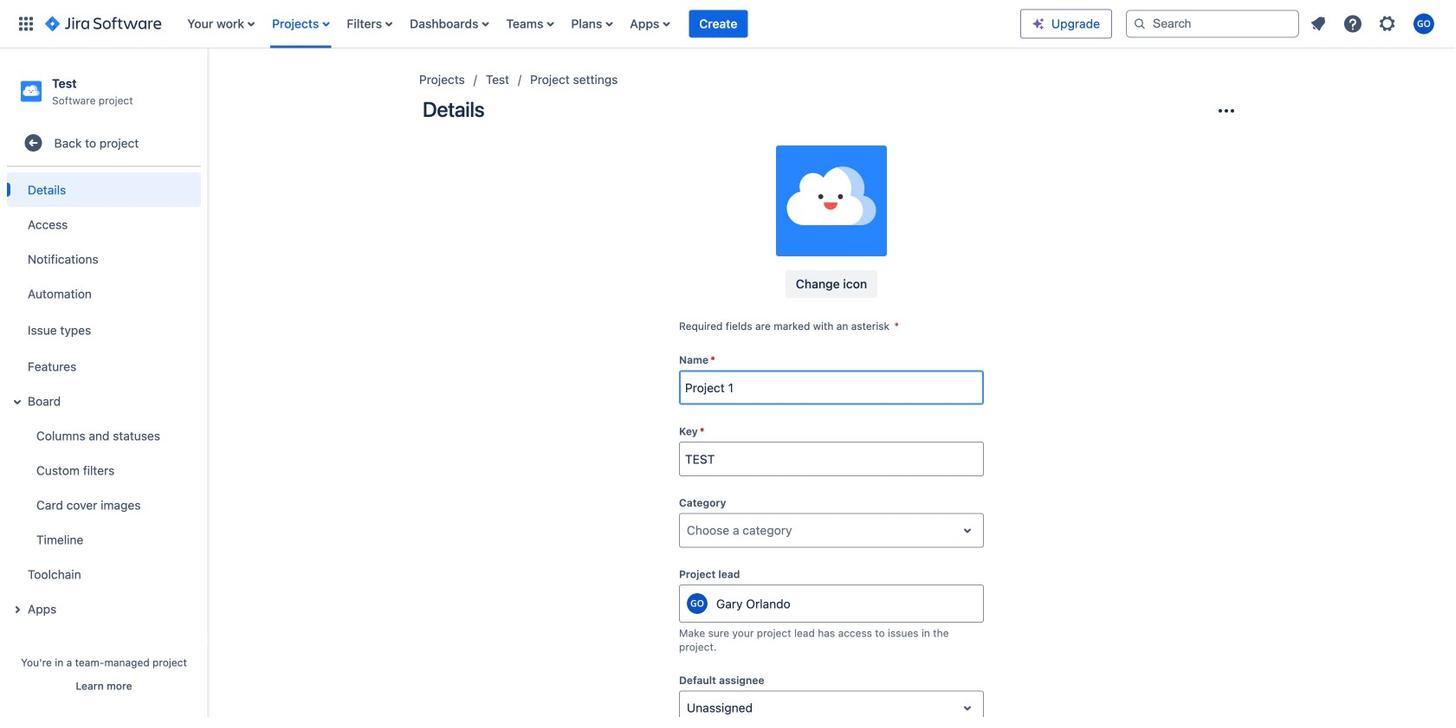 Task type: vqa. For each thing, say whether or not it's contained in the screenshot.
Settings Search Field
no



Task type: describe. For each thing, give the bounding box(es) containing it.
sidebar navigation image
[[189, 69, 227, 104]]

more image
[[1217, 101, 1237, 121]]

appswitcher icon image
[[16, 13, 36, 34]]

2 expand image from the top
[[7, 600, 28, 621]]

your profile and settings image
[[1414, 13, 1435, 34]]

help image
[[1343, 13, 1364, 34]]

search image
[[1133, 17, 1147, 31]]

notifications image
[[1308, 13, 1329, 34]]

open image
[[957, 698, 978, 717]]

primary element
[[10, 0, 1021, 48]]

1 horizontal spatial list
[[1303, 8, 1445, 39]]

0 horizontal spatial list
[[179, 0, 1021, 48]]

settings image
[[1378, 13, 1399, 34]]



Task type: locate. For each thing, give the bounding box(es) containing it.
None field
[[680, 372, 983, 403], [680, 444, 983, 475], [680, 372, 983, 403], [680, 444, 983, 475]]

1 vertical spatial expand image
[[7, 600, 28, 621]]

list item
[[689, 0, 748, 48]]

jira software image
[[45, 13, 161, 34], [45, 13, 161, 34]]

group
[[3, 167, 201, 632]]

expand image
[[7, 392, 28, 413], [7, 600, 28, 621]]

list
[[179, 0, 1021, 48], [1303, 8, 1445, 39]]

None search field
[[1126, 10, 1300, 38]]

None text field
[[687, 522, 690, 539], [687, 700, 690, 717], [687, 522, 690, 539], [687, 700, 690, 717]]

project avatar image
[[776, 146, 887, 256]]

open image
[[957, 520, 978, 541]]

group inside sidebar element
[[3, 167, 201, 632]]

1 expand image from the top
[[7, 392, 28, 413]]

Search field
[[1126, 10, 1300, 38]]

banner
[[0, 0, 1456, 49]]

sidebar element
[[0, 49, 208, 717]]

0 vertical spatial expand image
[[7, 392, 28, 413]]



